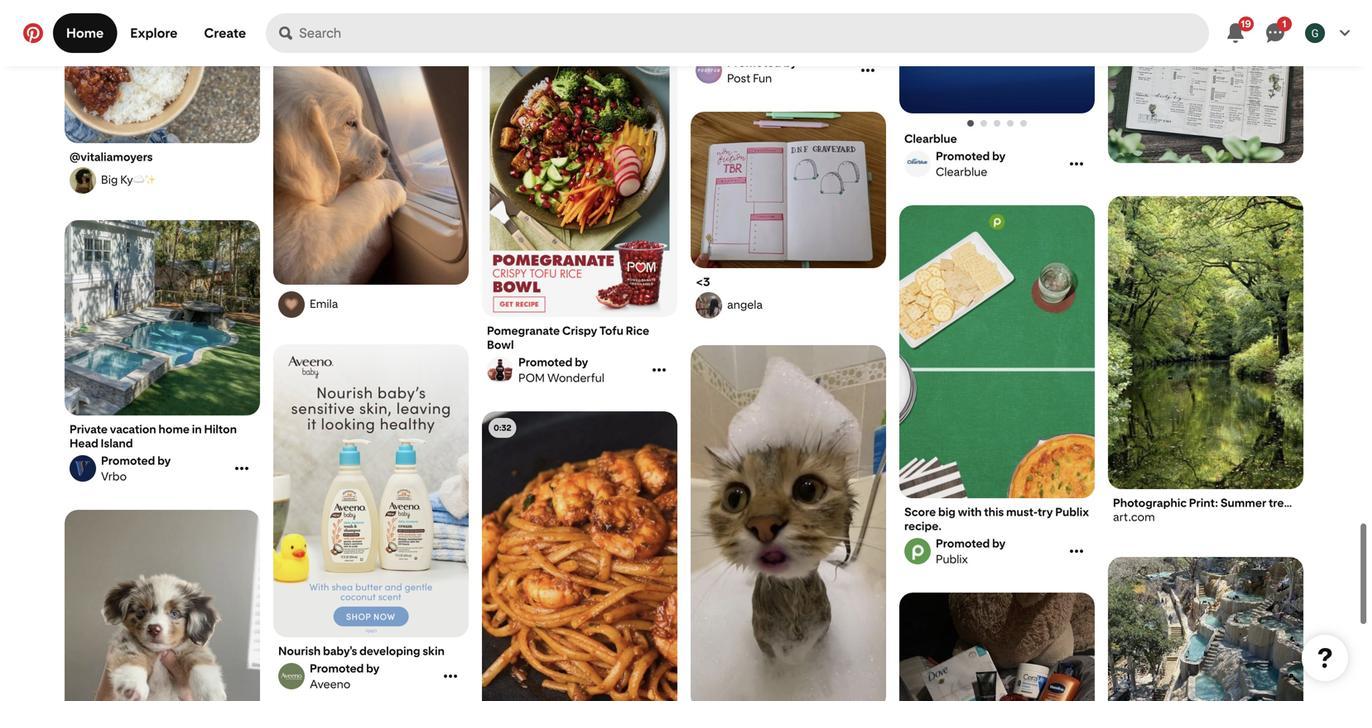 Task type: locate. For each thing, give the bounding box(es) containing it.
greg robinson image
[[1306, 23, 1326, 43]]

home link
[[53, 13, 117, 53]]

you right toys
[[860, 24, 880, 38]]

home
[[66, 25, 104, 41]]

if
[[696, 24, 704, 38]]

publix down recipe.
[[936, 553, 968, 567]]

publix right try
[[1056, 505, 1090, 519]]

1 clearblue image from the left
[[968, 120, 974, 127]]

toys
[[833, 24, 858, 38]]

private vacation home in hilton head island link
[[70, 423, 255, 451]]

0 vertical spatial wonderful
[[310, 0, 367, 3]]

1 horizontal spatial wonderful
[[548, 371, 605, 385]]

you
[[706, 24, 726, 38], [860, 24, 880, 38]]

0 horizontal spatial publix
[[936, 553, 968, 567]]

pom wonderful
[[519, 371, 605, 385]]

baby's
[[323, 645, 357, 659]]

0 horizontal spatial you
[[706, 24, 726, 38]]

1 vertical spatial wonderful
[[548, 371, 605, 385]]

art.com link
[[1114, 510, 1299, 524]]

1 horizontal spatial clearblue image
[[1008, 120, 1014, 127]]

seedless
[[370, 0, 417, 3]]

0 horizontal spatial clearblue image
[[968, 120, 974, 127]]

rice
[[626, 324, 650, 338]]

emila link
[[276, 292, 466, 318]]

size: 12x8in photographic print: summer trees reflected in river teign, dartmoor np, devon, uk by ross hoddinott : image
[[1109, 196, 1304, 490]]

clearblue image
[[981, 120, 988, 127], [1008, 120, 1014, 127]]

you right if
[[706, 24, 726, 38]]

0 vertical spatial publix
[[1056, 505, 1090, 519]]

post fun
[[727, 71, 772, 85]]

30 minutes prep · 45 minutes total · serves 4 · pomegranate crispy tofu rice bowl recipe: add an antioxidant crunch to this crispy rice bowl that's a sweet and sour delight any time. image
[[482, 24, 678, 317]]

clearblue is here to help you get pregnant, with a number of tools to help make it easy, fast and clear. tap the pin and find out more. image
[[900, 0, 1095, 114]]

these
[[799, 24, 831, 38]]

this guided tour is very organized and adheres to a schedule we modify to continue to provide the best experience. please note that our tour spends the longest time in tolantongo, allowing you to truly enjoy your time in tolantongo without feeling rushed by your tour company throughout the day. our guides are extremely fluent in their english language skills. most have lived a major part of their life in the united states and or canada. we provide comfort in our transportation, by not allowing o image
[[1109, 558, 1304, 702]]

2 horizontal spatial clearblue image
[[1021, 120, 1027, 127]]

score
[[905, 505, 936, 519]]

0 vertical spatial clearblue link
[[905, 132, 1090, 146]]

1 button
[[1256, 13, 1296, 53]]

wonderful left seedless
[[310, 0, 367, 3]]

big
[[939, 505, 956, 519]]

pomegranate crispy tofu rice bowl
[[487, 324, 650, 352]]

wonderful seedless lemons link
[[276, 0, 440, 17]]

with
[[958, 505, 982, 519]]

0 horizontal spatial wonderful
[[310, 0, 367, 3]]

aveeno
[[310, 678, 351, 692]]

wonderful
[[310, 0, 367, 3], [548, 371, 605, 385]]

1 horizontal spatial clearblue image
[[994, 120, 1001, 127]]

nourish baby's developing skin
[[278, 645, 445, 659]]

of
[[782, 24, 796, 38]]

1 vertical spatial clearblue
[[936, 165, 988, 179]]

this contains an image of: gato image
[[691, 346, 887, 702]]

rich
[[768, 38, 791, 52]]

any
[[758, 24, 780, 38]]

pomegranate crispy tofu rice bowl link
[[487, 324, 673, 352]]

clearblue image
[[968, 120, 974, 127], [994, 120, 1001, 127], [1021, 120, 1027, 127]]

publix link
[[902, 537, 1066, 567]]

big ky☁️✨ link
[[67, 167, 258, 194]]

2 clearblue image from the left
[[1008, 120, 1014, 127]]

big
[[101, 173, 118, 187]]

post fun link
[[693, 56, 858, 85]]

1 horizontal spatial you
[[860, 24, 880, 38]]

clearblue
[[905, 132, 958, 146], [936, 165, 988, 179]]

tofu
[[600, 324, 624, 338]]

lemons
[[310, 3, 352, 17]]

1 horizontal spatial publix
[[1056, 505, 1090, 519]]

publix
[[1056, 505, 1090, 519], [936, 553, 968, 567]]

private vacation home in hilton head island
[[70, 423, 237, 451]]

0 horizontal spatial clearblue image
[[981, 120, 988, 127]]

ky☁️✨
[[120, 173, 156, 187]]

0 vertical spatial clearblue
[[905, 132, 958, 146]]

1 horizontal spatial this contains an image of: image
[[1109, 0, 1304, 163]]

1 vertical spatial clearblue link
[[902, 149, 1066, 179]]

home
[[159, 423, 190, 437]]

head
[[70, 437, 98, 451]]

in
[[192, 423, 202, 437]]

island
[[101, 437, 133, 451]]

wonderful down pomegranate crispy tofu rice bowl link
[[548, 371, 605, 385]]

score big with this must-try publix recipe. link
[[905, 505, 1090, 534]]

nourish
[[278, 645, 321, 659]]

try
[[1038, 505, 1054, 519]]

this contains an image of: if you have any of these toys you just became rich image
[[691, 0, 887, 17]]

clearblue link
[[905, 132, 1090, 146], [902, 149, 1066, 179]]

this contains an image of: image
[[1109, 0, 1304, 163], [273, 44, 469, 286]]

caring for you baby's skin from the beginning can help lead to a lifetime of healthy skin image
[[273, 345, 469, 638]]



Task type: vqa. For each thing, say whether or not it's contained in the screenshot.
1 button
yes



Task type: describe. For each thing, give the bounding box(es) containing it.
1 you from the left
[[706, 24, 726, 38]]

this
[[985, 505, 1004, 519]]

private
[[70, 423, 108, 437]]

became
[[722, 38, 765, 52]]

pomegranate
[[487, 324, 560, 338]]

crispy
[[562, 324, 597, 338]]

skin
[[423, 645, 445, 659]]

score big with this must-try publix recipe.
[[905, 505, 1090, 534]]

@vitaliamoyers link
[[70, 150, 255, 164]]

<3 link
[[696, 275, 882, 289]]

2 clearblue image from the left
[[994, 120, 1001, 127]]

big ky☁️✨
[[101, 173, 156, 187]]

publix inside the score big with this must-try publix recipe.
[[1056, 505, 1090, 519]]

wonderful inside wonderful seedless lemons
[[310, 0, 367, 3]]

<3
[[696, 275, 710, 289]]

nourish baby's developing skin link
[[278, 645, 464, 659]]

vrbo link
[[67, 454, 231, 484]]

shopping shop shop online shop all shopper shopping online shopping ideas shoppers shopall image
[[900, 593, 1095, 702]]

angela link
[[693, 292, 884, 319]]

this contains an image of: ☆ 𝚙𝚒𝚗𝚝𝚎𝚛𝚎𝚜𝚝 | 𝚔𝚢𝚕𝚊𝚒𝚜𝚊𝚋𝚎𝚕𝚕𝚊𝚊 ☆ image
[[65, 510, 260, 702]]

@vitaliamoyers
[[70, 150, 153, 164]]

vrbo
[[101, 470, 127, 484]]

recipe.
[[905, 519, 942, 534]]

must-
[[1007, 505, 1038, 519]]

this contains: #foodlovers #tasty #mudahmurah #indianfood #bumbuserbaguna #bumbukeripik #foodgasm #foodblog #bumbusnack #dinner #homecooking #cook #foodpic #foodpics #healthyrecipe #chef #foods #foodstyling #homemadefood #recipeshare #l #recipeideas #snack #foodgram #healthy #tastyfood #foodphoto #healthyrecipes #follow #cookingathome image
[[482, 412, 678, 702]]

reading journal - (@rachelcatherine) image
[[691, 112, 887, 269]]

search icon image
[[279, 27, 293, 40]]

explore
[[130, 25, 178, 41]]

fun
[[753, 71, 772, 85]]

vacation
[[110, 423, 156, 437]]

if you have any of these toys you just became rich
[[696, 24, 880, 52]]

create
[[204, 25, 246, 41]]

emila
[[310, 297, 338, 311]]

7 br, 9 ba image
[[65, 220, 260, 416]]

Search text field
[[299, 13, 1210, 53]]

post
[[727, 71, 751, 85]]

this contains an image of: @vitaliamoyers image
[[65, 0, 260, 144]]

aveeno link
[[276, 662, 440, 692]]

art.com
[[1114, 510, 1156, 524]]

1 vertical spatial publix
[[936, 553, 968, 567]]

wonderful seedless lemons
[[310, 0, 417, 17]]

3 clearblue image from the left
[[1021, 120, 1027, 127]]

pom wonderful link
[[485, 355, 649, 385]]

2 you from the left
[[860, 24, 880, 38]]

0 horizontal spatial this contains an image of: image
[[273, 44, 469, 286]]

19 button
[[1216, 13, 1256, 53]]

just
[[696, 38, 719, 52]]

1 clearblue image from the left
[[981, 120, 988, 127]]

create link
[[191, 13, 259, 53]]

bowl
[[487, 338, 514, 352]]

19
[[1241, 18, 1252, 30]]

pom
[[519, 371, 545, 385]]

explore link
[[117, 13, 191, 53]]

have
[[729, 24, 756, 38]]

developing
[[360, 645, 420, 659]]

1
[[1283, 18, 1287, 30]]

hilton
[[204, 423, 237, 437]]

angela
[[727, 298, 763, 312]]



